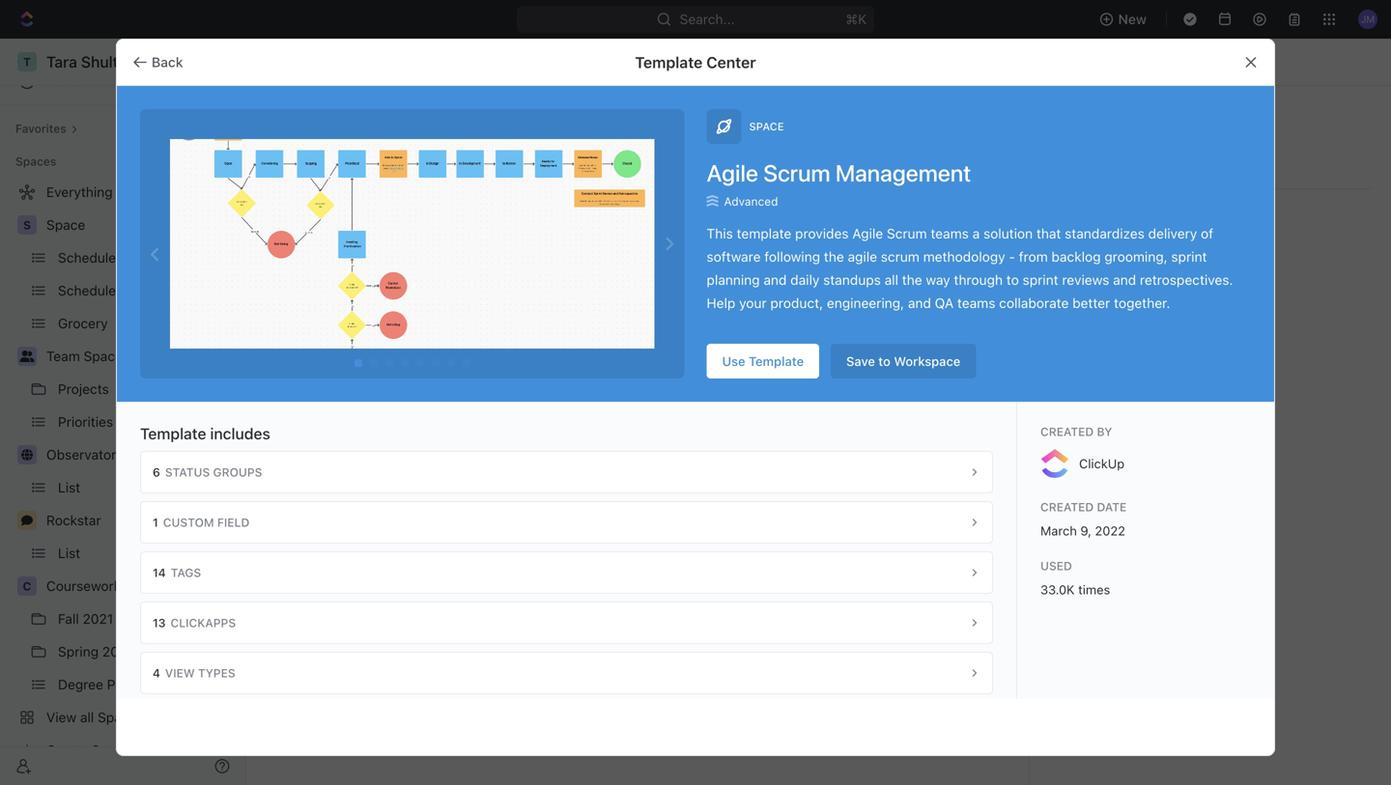 Task type: describe. For each thing, give the bounding box(es) containing it.
rockstar
[[46, 513, 101, 529]]

save
[[847, 354, 875, 369]]

team space inside sidebar navigation
[[46, 348, 123, 364]]

back button
[[125, 47, 195, 78]]

4
[[153, 667, 160, 680]]

product,
[[771, 295, 823, 311]]

0 vertical spatial user group image
[[1061, 292, 1076, 303]]

space inside 'link'
[[46, 217, 85, 233]]

1 horizontal spatial observatory
[[1092, 212, 1171, 228]]

1 custom field
[[153, 516, 250, 530]]

scrum inside this template provides agile scrum teams a solution that standardizes delivery of software following the agile scrum methodology - from backlog grooming, sprint planning and daily standups all the way through to sprint reviews and retrospectives. help your product, engineering, and qa teams collaborate better together.
[[887, 225, 927, 241]]

13 clickapps
[[153, 617, 236, 630]]

comment image
[[21, 515, 33, 527]]

that
[[1037, 225, 1061, 241]]

planning
[[707, 272, 760, 288]]

search... button
[[906, 171, 1000, 202]]

1 horizontal spatial the
[[902, 272, 922, 288]]

status
[[165, 466, 210, 479]]

template center
[[635, 53, 756, 72]]

0 horizontal spatial the
[[824, 249, 844, 265]]

search... inside button
[[933, 178, 989, 194]]

types
[[198, 667, 235, 680]]

s for space, , element within sidebar navigation
[[23, 218, 31, 232]]

clickapps
[[171, 617, 236, 630]]

date
[[1097, 501, 1127, 514]]

solution
[[984, 225, 1033, 241]]

0 horizontal spatial and
[[764, 272, 787, 288]]

2 horizontal spatial and
[[1113, 272, 1137, 288]]

coursework, , element
[[17, 577, 37, 596]]

-
[[1009, 249, 1015, 265]]

tags
[[171, 566, 201, 580]]

qa
[[935, 295, 954, 311]]

14 tags
[[153, 566, 201, 580]]

created by
[[1041, 425, 1113, 439]]

template includes
[[140, 425, 270, 443]]

team space link
[[46, 341, 234, 372]]

retrospectives.
[[1140, 272, 1234, 288]]

1 vertical spatial sprint
[[1023, 272, 1059, 288]]

delivery
[[1149, 225, 1198, 241]]

of
[[1201, 225, 1214, 241]]

6 status groups
[[153, 466, 262, 479]]

spaces for all spaces
[[329, 128, 422, 160]]

0 horizontal spatial scrum
[[764, 159, 831, 186]]

used
[[1041, 559, 1072, 573]]

scrum
[[881, 249, 920, 265]]

use template
[[722, 354, 804, 369]]

backlog
[[1052, 249, 1101, 265]]

field
[[217, 516, 250, 530]]

together.
[[1114, 295, 1171, 311]]

collaborate
[[999, 295, 1069, 311]]

grooming,
[[1105, 249, 1168, 265]]

team inside sidebar navigation
[[46, 348, 80, 364]]

⌘k
[[846, 11, 867, 27]]

joined
[[659, 397, 692, 411]]

through
[[954, 272, 1003, 288]]

space link
[[46, 210, 234, 241]]

save to workspace
[[847, 354, 961, 369]]

1 vertical spatial template
[[749, 354, 804, 369]]

observatory inside sidebar navigation
[[46, 447, 123, 463]]

help
[[707, 295, 736, 311]]

4 view types
[[153, 667, 235, 680]]

engineering,
[[827, 295, 905, 311]]

all for all spaces joined
[[598, 397, 612, 411]]

template
[[737, 225, 792, 241]]

provides
[[795, 225, 849, 241]]

custom
[[163, 516, 214, 530]]

standups
[[823, 272, 881, 288]]

agile inside this template provides agile scrum teams a solution that standardizes delivery of software following the agile scrum methodology - from backlog grooming, sprint planning and daily standups all the way through to sprint reviews and retrospectives. help your product, engineering, and qa teams collaborate better together.
[[853, 225, 883, 241]]

33.0k
[[1041, 583, 1075, 597]]

all spaces
[[290, 128, 422, 160]]

better
[[1073, 295, 1111, 311]]

1
[[153, 516, 158, 530]]

a
[[973, 225, 980, 241]]

standardizes
[[1065, 225, 1145, 241]]



Task type: locate. For each thing, give the bounding box(es) containing it.
0 horizontal spatial to
[[879, 354, 891, 369]]

agile up agile
[[853, 225, 883, 241]]

observatory right globe icon
[[46, 447, 123, 463]]

s for the rightmost space, , element
[[1065, 252, 1073, 266]]

all
[[290, 128, 323, 160], [598, 397, 612, 411]]

1 horizontal spatial scrum
[[887, 225, 927, 241]]

0 horizontal spatial all
[[290, 128, 323, 160]]

1 vertical spatial agile
[[853, 225, 883, 241]]

1 horizontal spatial space, , element
[[1057, 247, 1080, 271]]

1 horizontal spatial template
[[635, 53, 703, 72]]

groups
[[213, 466, 262, 479]]

0 horizontal spatial user group image
[[20, 351, 34, 362]]

1 vertical spatial to
[[879, 354, 891, 369]]

0 vertical spatial the
[[824, 249, 844, 265]]

globe image
[[21, 449, 33, 461]]

1 vertical spatial team
[[46, 348, 80, 364]]

spaces
[[329, 128, 422, 160], [15, 155, 56, 168], [615, 397, 655, 411]]

0 vertical spatial to
[[1007, 272, 1019, 288]]

and
[[764, 272, 787, 288], [1113, 272, 1137, 288], [908, 295, 931, 311]]

0 vertical spatial template
[[635, 53, 703, 72]]

favorites button
[[8, 117, 86, 140]]

sprint up collaborate
[[1023, 272, 1059, 288]]

1 horizontal spatial team space
[[1092, 289, 1170, 305]]

0 horizontal spatial team
[[46, 348, 80, 364]]

0 horizontal spatial search...
[[680, 11, 735, 27]]

use
[[722, 354, 746, 369]]

1 vertical spatial the
[[902, 272, 922, 288]]

1 horizontal spatial sprint
[[1172, 249, 1207, 265]]

s
[[23, 218, 31, 232], [1065, 252, 1073, 266]]

search... up 'template center'
[[680, 11, 735, 27]]

0 vertical spatial team
[[1092, 289, 1126, 305]]

0 vertical spatial team space
[[1092, 289, 1170, 305]]

daily
[[791, 272, 820, 288]]

created for created date march 9, 2022
[[1041, 501, 1094, 514]]

0 horizontal spatial spaces
[[15, 155, 56, 168]]

new button
[[1092, 4, 1159, 35]]

your
[[739, 295, 767, 311]]

1 vertical spatial observatory
[[46, 447, 123, 463]]

agile
[[848, 249, 877, 265]]

times
[[1079, 583, 1111, 597]]

2022
[[1095, 524, 1126, 538]]

1 horizontal spatial all
[[598, 397, 612, 411]]

template left center
[[635, 53, 703, 72]]

globe image
[[1063, 215, 1075, 226]]

created for created by
[[1041, 425, 1094, 439]]

coursework
[[46, 578, 121, 594]]

created date march 9, 2022
[[1041, 501, 1127, 538]]

1 horizontal spatial to
[[1007, 272, 1019, 288]]

spaces for all spaces joined
[[615, 397, 655, 411]]

back
[[152, 54, 183, 70]]

the down provides
[[824, 249, 844, 265]]

the
[[824, 249, 844, 265], [902, 272, 922, 288]]

software
[[707, 249, 761, 265]]

this
[[707, 225, 733, 241]]

includes
[[210, 425, 270, 443]]

search...
[[680, 11, 735, 27], [933, 178, 989, 194]]

0 vertical spatial agile
[[707, 159, 759, 186]]

0 horizontal spatial s
[[23, 218, 31, 232]]

teams down through
[[958, 295, 996, 311]]

1 vertical spatial s
[[1065, 252, 1073, 266]]

coursework link
[[46, 571, 234, 602]]

to inside this template provides agile scrum teams a solution that standardizes delivery of software following the agile scrum methodology - from backlog grooming, sprint planning and daily standups all the way through to sprint reviews and retrospectives. help your product, engineering, and qa teams collaborate better together.
[[1007, 272, 1019, 288]]

space
[[749, 120, 784, 133], [46, 217, 85, 233], [1092, 251, 1132, 267], [1130, 289, 1170, 305], [84, 348, 123, 364]]

user group image
[[1061, 292, 1076, 303], [20, 351, 34, 362]]

2 created from the top
[[1041, 501, 1094, 514]]

search... up the a
[[933, 178, 989, 194]]

2 vertical spatial template
[[140, 425, 206, 443]]

teams
[[931, 225, 969, 241], [958, 295, 996, 311]]

observatory link
[[46, 440, 234, 471]]

created left by
[[1041, 425, 1094, 439]]

1 horizontal spatial spaces
[[329, 128, 422, 160]]

agile scrum management
[[707, 159, 971, 186]]

created
[[1041, 425, 1094, 439], [1041, 501, 1094, 514]]

observatory up the grooming,
[[1092, 212, 1171, 228]]

observatory
[[1092, 212, 1171, 228], [46, 447, 123, 463]]

0 vertical spatial space, , element
[[17, 215, 37, 235]]

0 vertical spatial sprint
[[1172, 249, 1207, 265]]

1 vertical spatial scrum
[[887, 225, 927, 241]]

0 vertical spatial all
[[290, 128, 323, 160]]

all for all spaces
[[290, 128, 323, 160]]

to
[[1007, 272, 1019, 288], [879, 354, 891, 369]]

0 horizontal spatial sprint
[[1023, 272, 1059, 288]]

management
[[836, 159, 971, 186]]

favorites
[[15, 122, 66, 135]]

1 vertical spatial search...
[[933, 178, 989, 194]]

rockstar link
[[46, 505, 234, 536]]

all spaces joined
[[598, 397, 692, 411]]

tree inside sidebar navigation
[[8, 177, 238, 766]]

all
[[885, 272, 899, 288]]

0 horizontal spatial agile
[[707, 159, 759, 186]]

1 horizontal spatial search...
[[933, 178, 989, 194]]

scrum
[[764, 159, 831, 186], [887, 225, 927, 241]]

teams left the a
[[931, 225, 969, 241]]

2 horizontal spatial spaces
[[615, 397, 655, 411]]

methodology
[[923, 249, 1006, 265]]

spaces inside sidebar navigation
[[15, 155, 56, 168]]

1 vertical spatial user group image
[[20, 351, 34, 362]]

template right use
[[749, 354, 804, 369]]

9,
[[1081, 524, 1092, 538]]

scrum up advanced
[[764, 159, 831, 186]]

0 vertical spatial teams
[[931, 225, 969, 241]]

1 vertical spatial space, , element
[[1057, 247, 1080, 271]]

clickup
[[1079, 457, 1125, 471]]

and down the grooming,
[[1113, 272, 1137, 288]]

0 horizontal spatial template
[[140, 425, 206, 443]]

scrum up scrum
[[887, 225, 927, 241]]

advanced
[[724, 195, 778, 208]]

tree
[[8, 177, 238, 766]]

space, , element inside sidebar navigation
[[17, 215, 37, 235]]

way
[[926, 272, 951, 288]]

created inside created date march 9, 2022
[[1041, 501, 1094, 514]]

0 horizontal spatial observatory
[[46, 447, 123, 463]]

0 horizontal spatial space, , element
[[17, 215, 37, 235]]

1 horizontal spatial user group image
[[1061, 292, 1076, 303]]

tree containing space
[[8, 177, 238, 766]]

the right all at the top
[[902, 272, 922, 288]]

and left qa
[[908, 295, 931, 311]]

and down following
[[764, 272, 787, 288]]

center
[[707, 53, 756, 72]]

1 horizontal spatial agile
[[853, 225, 883, 241]]

to down -
[[1007, 272, 1019, 288]]

workspace
[[894, 354, 961, 369]]

c
[[23, 580, 31, 593]]

space, , element
[[17, 215, 37, 235], [1057, 247, 1080, 271]]

reviews
[[1062, 272, 1110, 288]]

1 horizontal spatial and
[[908, 295, 931, 311]]

created up march on the right bottom of page
[[1041, 501, 1094, 514]]

template for template includes
[[140, 425, 206, 443]]

sprint up retrospectives. at top right
[[1172, 249, 1207, 265]]

template
[[635, 53, 703, 72], [749, 354, 804, 369], [140, 425, 206, 443]]

1 vertical spatial all
[[598, 397, 612, 411]]

0 vertical spatial search...
[[680, 11, 735, 27]]

s inside navigation
[[23, 218, 31, 232]]

0 vertical spatial observatory
[[1092, 212, 1171, 228]]

0 horizontal spatial team space
[[46, 348, 123, 364]]

0 vertical spatial s
[[23, 218, 31, 232]]

march
[[1041, 524, 1077, 538]]

1 horizontal spatial s
[[1065, 252, 1073, 266]]

new
[[1119, 11, 1147, 27]]

sprint
[[1172, 249, 1207, 265], [1023, 272, 1059, 288]]

14
[[153, 566, 166, 580]]

sidebar navigation
[[0, 39, 246, 786]]

team space
[[1092, 289, 1170, 305], [46, 348, 123, 364]]

0 vertical spatial created
[[1041, 425, 1094, 439]]

view
[[165, 667, 195, 680]]

1 vertical spatial team space
[[46, 348, 123, 364]]

template for template center
[[635, 53, 703, 72]]

to right save
[[879, 354, 891, 369]]

1 vertical spatial teams
[[958, 295, 996, 311]]

by
[[1097, 425, 1113, 439]]

1 vertical spatial created
[[1041, 501, 1094, 514]]

this template provides agile scrum teams a solution that standardizes delivery of software following the agile scrum methodology - from backlog grooming, sprint planning and daily standups all the way through to sprint reviews and retrospectives. help your product, engineering, and qa teams collaborate better together.
[[707, 225, 1234, 311]]

used 33.0k times
[[1041, 559, 1111, 597]]

0 vertical spatial scrum
[[764, 159, 831, 186]]

1 horizontal spatial team
[[1092, 289, 1126, 305]]

following
[[765, 249, 820, 265]]

agile up advanced
[[707, 159, 759, 186]]

template up status
[[140, 425, 206, 443]]

from
[[1019, 249, 1048, 265]]

team
[[1092, 289, 1126, 305], [46, 348, 80, 364]]

13
[[153, 617, 166, 630]]

1 created from the top
[[1041, 425, 1094, 439]]

6
[[153, 466, 160, 479]]

2 horizontal spatial template
[[749, 354, 804, 369]]



Task type: vqa. For each thing, say whether or not it's contained in the screenshot.
the All related to All Spaces
yes



